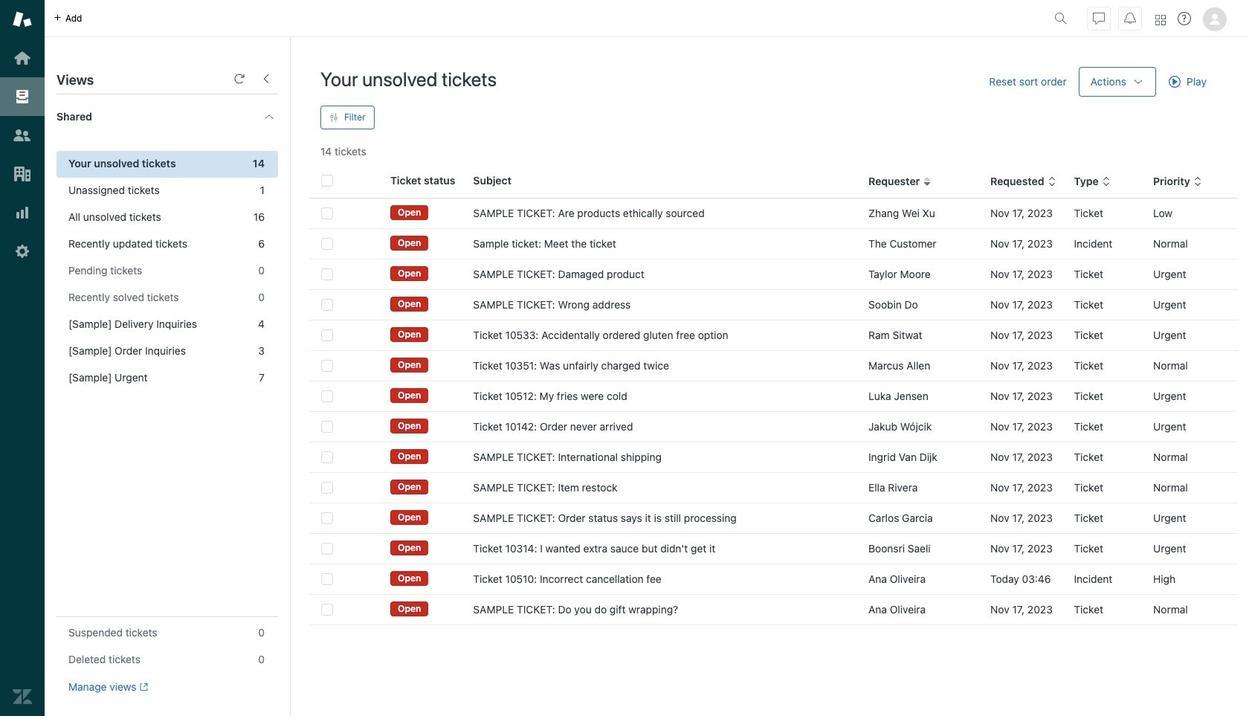 Task type: vqa. For each thing, say whether or not it's contained in the screenshot.
Hide panel views image
yes



Task type: describe. For each thing, give the bounding box(es) containing it.
reporting image
[[13, 203, 32, 222]]

customers image
[[13, 126, 32, 145]]

1 row from the top
[[309, 199, 1239, 229]]

refresh views pane image
[[234, 73, 245, 85]]

admin image
[[13, 242, 32, 261]]

notifications image
[[1125, 12, 1137, 24]]

12 row from the top
[[309, 534, 1239, 564]]

hide panel views image
[[260, 73, 272, 85]]

9 row from the top
[[309, 442, 1239, 473]]

main element
[[0, 0, 45, 716]]

4 row from the top
[[309, 290, 1239, 320]]

get started image
[[13, 48, 32, 68]]

get help image
[[1178, 12, 1192, 25]]

14 row from the top
[[309, 595, 1239, 625]]

zendesk products image
[[1156, 15, 1166, 25]]

5 row from the top
[[309, 320, 1239, 351]]



Task type: locate. For each thing, give the bounding box(es) containing it.
organizations image
[[13, 164, 32, 184]]

2 row from the top
[[309, 229, 1239, 259]]

8 row from the top
[[309, 412, 1239, 442]]

row
[[309, 199, 1239, 229], [309, 229, 1239, 259], [309, 259, 1239, 290], [309, 290, 1239, 320], [309, 320, 1239, 351], [309, 351, 1239, 381], [309, 381, 1239, 412], [309, 412, 1239, 442], [309, 442, 1239, 473], [309, 473, 1239, 503], [309, 503, 1239, 534], [309, 534, 1239, 564], [309, 564, 1239, 595], [309, 595, 1239, 625]]

6 row from the top
[[309, 351, 1239, 381]]

11 row from the top
[[309, 503, 1239, 534]]

7 row from the top
[[309, 381, 1239, 412]]

3 row from the top
[[309, 259, 1239, 290]]

13 row from the top
[[309, 564, 1239, 595]]

opens in a new tab image
[[137, 683, 148, 692]]

heading
[[45, 94, 290, 139]]

views image
[[13, 87, 32, 106]]

zendesk support image
[[13, 10, 32, 29]]

button displays agent's chat status as invisible. image
[[1094, 12, 1105, 24]]

zendesk image
[[13, 687, 32, 707]]

10 row from the top
[[309, 473, 1239, 503]]



